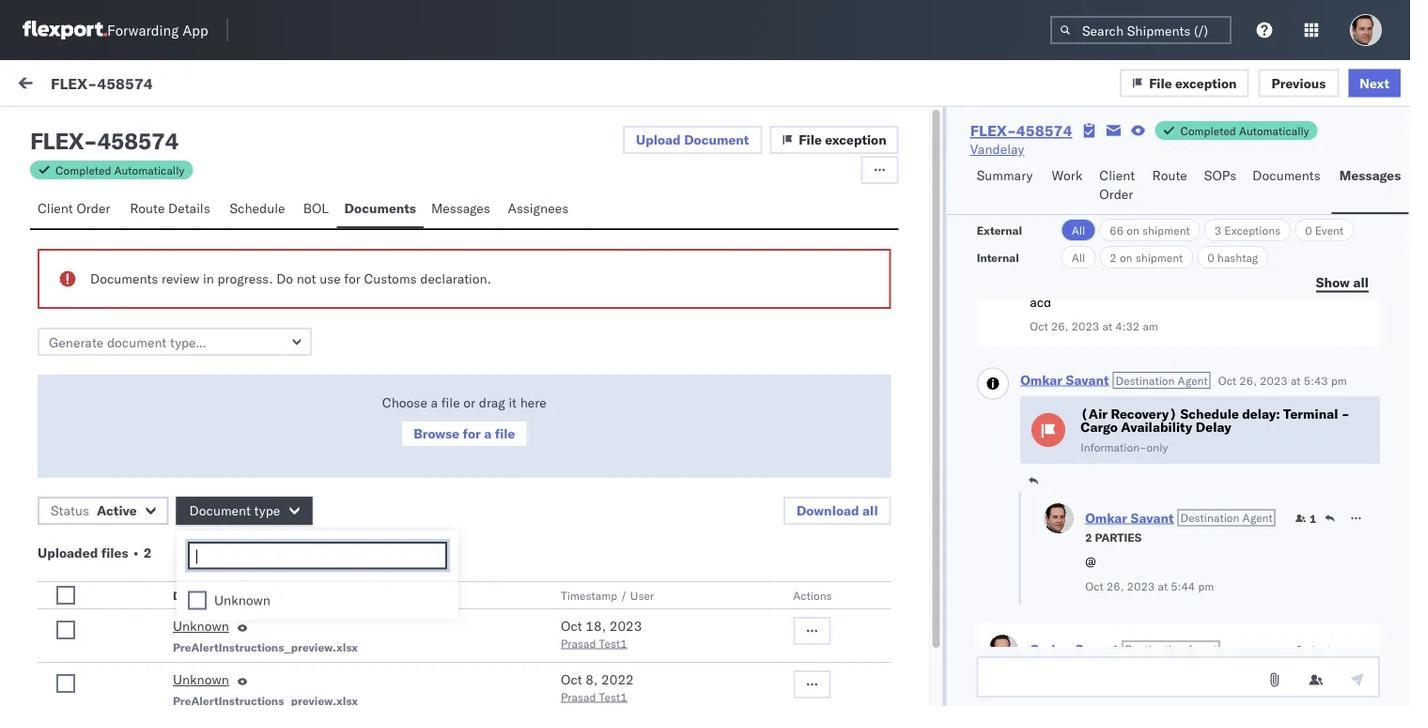 Task type: vqa. For each thing, say whether or not it's contained in the screenshot.
the Shipment associated with Shipment message mentions and replies
no



Task type: describe. For each thing, give the bounding box(es) containing it.
report
[[221, 320, 257, 337]]

0 vertical spatial completed
[[1181, 124, 1237, 138]]

upload document
[[636, 132, 749, 148]]

contract
[[252, 631, 302, 647]]

flex
[[30, 127, 84, 155]]

type inside button
[[231, 589, 257, 603]]

oct for oct 8, 2022 prasad test1
[[561, 672, 582, 688]]

0 horizontal spatial am
[[64, 320, 82, 337]]

0 horizontal spatial 2
[[144, 545, 152, 562]]

delay:
[[1242, 406, 1280, 422]]

route for route
[[1153, 167, 1188, 184]]

1 omkar savant from the top
[[91, 203, 175, 220]]

schedule inside button
[[230, 200, 285, 217]]

flex - 458574
[[30, 127, 178, 155]]

omkar savant destination agent for first '1' button from the top
[[1085, 510, 1273, 526]]

edt for oct 26, 2023, 6:30 pm edt
[[622, 388, 646, 404]]

flex- for oct 26, 2023, 7:22 pm edt
[[1088, 219, 1128, 235]]

destination for first '1' button from the top
[[1180, 511, 1240, 525]]

0 vertical spatial customs
[[364, 271, 417, 287]]

1 horizontal spatial messages button
[[1332, 159, 1409, 214]]

18,
[[586, 618, 606, 635]]

is
[[85, 631, 95, 647]]

2023, for 7:00
[[526, 303, 563, 320]]

1 horizontal spatial file exception
[[1150, 74, 1237, 91]]

5 omkar savant from the top
[[91, 561, 175, 577]]

upload document button
[[623, 126, 763, 154]]

documents for rightmost 'documents' button
[[1253, 167, 1321, 184]]

458574 down @ oct 26, 2023 at 5:44 pm
[[1128, 594, 1177, 611]]

2023 up delay: in the right of the page
[[1260, 374, 1288, 388]]

download
[[797, 503, 860, 519]]

(0) for internal (0)
[[175, 119, 200, 136]]

0 horizontal spatial client order button
[[30, 192, 122, 228]]

flex- right my
[[51, 74, 97, 92]]

a right "filing"
[[118, 320, 126, 337]]

filing
[[85, 320, 115, 337]]

2 parties button
[[1085, 529, 1142, 545]]

flex- for oct 26, 2023, 5:45 pm edt
[[1088, 594, 1128, 611]]

unknown link for oct 18, 2023
[[173, 617, 229, 640]]

1 horizontal spatial client order
[[1100, 167, 1135, 203]]

66
[[1110, 223, 1124, 237]]

∙
[[132, 545, 140, 562]]

document inside upload document button
[[684, 132, 749, 148]]

assignees
[[508, 200, 569, 217]]

1 vertical spatial client
[[38, 200, 73, 217]]

document for type
[[173, 589, 229, 603]]

route details
[[130, 200, 210, 217]]

document type button
[[176, 497, 312, 525]]

flex- for oct 26, 2023, 7:00 pm edt
[[1088, 303, 1128, 320]]

omkar savant destination agent for second '1' button
[[1030, 641, 1217, 658]]

choose a file or drag it here
[[382, 395, 547, 411]]

0 for 0 event
[[1306, 223, 1313, 237]]

in
[[203, 271, 214, 287]]

0 vertical spatial file
[[441, 395, 460, 411]]

2023, for 6:30
[[526, 388, 563, 404]]

(air recovery) schedule delay: terminal - cargo availability delay information-only
[[1081, 406, 1350, 454]]

exception: for exception: warehouse devan delay
[[60, 593, 126, 610]]

5:44
[[1171, 579, 1195, 594]]

import
[[139, 77, 179, 94]]

will
[[402, 631, 423, 647]]

66 on shipment
[[1110, 223, 1191, 237]]

all button for 2
[[1062, 246, 1096, 269]]

savant up warehouse
[[134, 561, 175, 577]]

all for download all
[[863, 503, 878, 519]]

work for related
[[1131, 163, 1156, 177]]

documents review in progress. do not use for customs declaration.
[[90, 271, 492, 287]]

3 resize handle column header from the left
[[1057, 157, 1080, 707]]

pm for 6:30
[[599, 388, 618, 404]]

oct for oct 26, 2023, 7:00 pm edt
[[478, 303, 499, 320]]

internal for internal (0)
[[126, 119, 172, 136]]

0 vertical spatial completed automatically
[[1181, 124, 1310, 138]]

0 horizontal spatial message
[[58, 163, 103, 177]]

morale!
[[356, 320, 401, 337]]

messages for the rightmost messages button
[[1340, 167, 1402, 184]]

2023, for 5:45
[[526, 594, 563, 611]]

details
[[168, 200, 210, 217]]

savant up parties
[[1131, 510, 1174, 526]]

show all button
[[1305, 269, 1381, 297]]

1 vertical spatial file exception
[[799, 132, 887, 148]]

or
[[464, 395, 476, 411]]

flex-458574 link
[[971, 121, 1073, 140]]

oct inside the acd oct 26, 2023 at 4:32 am
[[1030, 320, 1048, 334]]

2 1 button from the top
[[1295, 643, 1317, 658]]

0 vertical spatial destination
[[1116, 374, 1175, 388]]

upload
[[636, 132, 681, 148]]

26, for oct 26, 2023, 6:30 pm edt
[[503, 388, 523, 404]]

2022
[[602, 672, 634, 688]]

oct for oct 26, 2023, 7:22 pm edt
[[478, 219, 499, 235]]

oct 26, 2023 at 5:43 pm
[[1218, 374, 1347, 388]]

0 horizontal spatial flex-458574
[[51, 74, 153, 92]]

my work
[[19, 72, 102, 98]]

savant up (air
[[1066, 372, 1109, 388]]

1 for second '1' button
[[1310, 643, 1317, 657]]

shipment for 66 on shipment
[[1143, 223, 1191, 237]]

previous button
[[1259, 69, 1340, 97]]

0 horizontal spatial customs
[[192, 490, 247, 506]]

active
[[97, 503, 137, 519]]

savant down generate document type... text box
[[134, 373, 175, 389]]

2 on shipment
[[1110, 250, 1184, 265]]

1 / from the left
[[260, 589, 267, 603]]

show all
[[1317, 274, 1369, 290]]

external (0)
[[30, 119, 107, 136]]

download all button
[[784, 497, 892, 525]]

terminal
[[1283, 406, 1338, 422]]

1 horizontal spatial flex-458574
[[971, 121, 1073, 140]]

parties
[[1095, 531, 1142, 545]]

0 vertical spatial file
[[1150, 74, 1173, 91]]

2 resize handle column header from the left
[[752, 157, 775, 707]]

458574 down forwarding app link
[[97, 74, 153, 92]]

internal (0)
[[126, 119, 200, 136]]

2023 inside @ oct 26, 2023 at 5:44 pm
[[1127, 579, 1155, 594]]

route details button
[[122, 192, 222, 228]]

26, for oct 26, 2023 at 5:43 pm
[[1239, 374, 1257, 388]]

file inside the browse for a file button
[[495, 426, 515, 442]]

flex- up vandelay
[[971, 121, 1017, 140]]

a inside deal and with this contract established, we will create a lucrative partnership.
[[97, 649, 104, 666]]

1 horizontal spatial type
[[284, 490, 313, 506]]

route button
[[1145, 159, 1197, 214]]

1 horizontal spatial client order button
[[1092, 159, 1145, 214]]

a inside button
[[484, 426, 492, 442]]

with
[[198, 631, 223, 647]]

1 horizontal spatial documents button
[[1246, 159, 1332, 214]]

0 horizontal spatial client order
[[38, 200, 110, 217]]

for inside button
[[463, 426, 481, 442]]

@
[[1085, 554, 1096, 570]]

0 horizontal spatial completed
[[55, 163, 111, 177]]

all for show all
[[1354, 274, 1369, 290]]

2 / from the left
[[620, 589, 627, 603]]

order for right client order button
[[1100, 186, 1134, 203]]

forwarding
[[107, 21, 179, 39]]

on for 66
[[1127, 223, 1140, 237]]

partnership.
[[162, 649, 235, 666]]

app
[[182, 21, 208, 39]]

458574 down import at the left
[[97, 127, 178, 155]]

improve
[[276, 320, 323, 337]]

assignees button
[[501, 192, 580, 228]]

unknown up partnership.
[[173, 618, 229, 635]]

unknown up ∙
[[130, 490, 189, 506]]

test.
[[165, 236, 192, 252]]

next button
[[1349, 69, 1401, 97]]

1 vertical spatial completed automatically
[[55, 163, 185, 177]]

4 omkar savant from the top
[[91, 457, 175, 474]]

it
[[509, 395, 517, 411]]

1854269
[[1128, 303, 1185, 320]]

1 vertical spatial work
[[1052, 167, 1083, 184]]

document type / filename
[[173, 589, 319, 603]]

uploaded files ∙ 2
[[38, 545, 152, 562]]

deal
[[143, 631, 168, 647]]

timestamp
[[561, 589, 618, 603]]

unknown down partnership.
[[173, 672, 229, 688]]

0 horizontal spatial documents button
[[337, 192, 424, 228]]

0 vertical spatial omkar savant destination agent
[[1020, 372, 1208, 388]]

work button
[[1045, 159, 1092, 214]]

devan
[[203, 593, 243, 610]]

messaging
[[98, 236, 161, 252]]

- inside (air recovery) schedule delay: terminal - cargo availability delay information-only
[[1342, 406, 1350, 422]]

1366815
[[1128, 388, 1185, 404]]

latent
[[56, 236, 95, 252]]

agent for second '1' button
[[1187, 643, 1217, 657]]

exception: unknown customs hold type
[[60, 490, 313, 506]]

2 omkar savant from the top
[[91, 288, 175, 305]]

test1 for 2023
[[599, 637, 628, 651]]

savant up test.
[[134, 203, 175, 220]]

status
[[51, 503, 89, 519]]

forwarding app link
[[23, 21, 208, 39]]

deal and with this contract established, we will create a lucrative partnership.
[[56, 631, 423, 666]]

at for @
[[1158, 579, 1168, 594]]

flexport. image
[[23, 21, 107, 39]]

oct 26, 2023, 6:30 pm edt
[[478, 388, 646, 404]]

0 event
[[1306, 223, 1344, 237]]

26, for oct 26, 2023, 7:22 pm edt
[[503, 219, 523, 235]]

0 horizontal spatial messages button
[[424, 192, 501, 228]]

4:32
[[1115, 320, 1140, 334]]

sops button
[[1197, 159, 1246, 214]]

am inside the acd oct 26, 2023 at 4:32 am
[[1143, 320, 1158, 334]]

oct 26, 2023, 7:22 pm edt
[[478, 219, 646, 235]]

show
[[1317, 274, 1351, 290]]

savant down review
[[134, 288, 175, 305]]

messages for the left messages button
[[431, 200, 491, 217]]

browse for a file button
[[401, 420, 529, 448]]

on for 2
[[1120, 250, 1133, 265]]

458574 up vandelay
[[1017, 121, 1073, 140]]

all button for 66
[[1062, 219, 1096, 242]]

schedule button
[[222, 192, 296, 228]]

6:30
[[567, 388, 595, 404]]

0 vertical spatial pm
[[1331, 374, 1347, 388]]

browse
[[414, 426, 460, 442]]

savant down @
[[1075, 641, 1118, 658]]

agent for first '1' button from the top
[[1243, 511, 1273, 525]]

message button
[[221, 60, 315, 111]]

here
[[520, 395, 547, 411]]

3 omkar savant from the top
[[91, 373, 175, 389]]

0 horizontal spatial for
[[344, 271, 361, 287]]

external for external (0)
[[30, 119, 79, 136]]

2023 inside the acd oct 26, 2023 at 4:32 am
[[1071, 320, 1099, 334]]

my
[[19, 72, 49, 98]]

order for the leftmost client order button
[[76, 200, 110, 217]]

savant up exception: unknown customs hold type
[[134, 457, 175, 474]]



Task type: locate. For each thing, give the bounding box(es) containing it.
lucrative
[[108, 649, 159, 666]]

pm
[[1331, 374, 1347, 388], [1198, 579, 1214, 594]]

0 vertical spatial documents
[[1253, 167, 1321, 184]]

external inside button
[[30, 119, 79, 136]]

0 vertical spatial agent
[[1178, 374, 1208, 388]]

2 horizontal spatial 2
[[1110, 250, 1117, 265]]

omkar savant up messaging
[[91, 203, 175, 220]]

prealertinstructions_preview.xlsx
[[173, 641, 358, 655]]

oct left assignees 'button'
[[478, 219, 499, 235]]

at left 5:43
[[1291, 374, 1301, 388]]

edt
[[622, 219, 646, 235], [622, 303, 646, 320], [622, 388, 646, 404], [622, 594, 646, 611]]

1
[[1310, 512, 1317, 526], [1310, 643, 1317, 657]]

review
[[162, 271, 200, 287]]

1 vertical spatial customs
[[192, 490, 247, 506]]

1 vertical spatial automatically
[[114, 163, 185, 177]]

delay up contract
[[246, 593, 281, 610]]

1 vertical spatial at
[[1291, 374, 1301, 388]]

2 prasad from the top
[[561, 690, 596, 704]]

1 vertical spatial all
[[863, 503, 878, 519]]

1 horizontal spatial client
[[1100, 167, 1135, 184]]

0 horizontal spatial schedule
[[230, 200, 285, 217]]

timestamp / user
[[561, 589, 654, 603]]

2 all from the top
[[1072, 250, 1086, 265]]

destination up recovery)
[[1116, 374, 1175, 388]]

1 vertical spatial internal
[[977, 250, 1020, 265]]

2 down the 66
[[1110, 250, 1117, 265]]

order down related
[[1100, 186, 1134, 203]]

file
[[1150, 74, 1173, 91], [799, 132, 822, 148]]

1 vertical spatial exception:
[[60, 593, 126, 610]]

related
[[1089, 163, 1128, 177]]

delay inside (air recovery) schedule delay: terminal - cargo availability delay information-only
[[1196, 419, 1231, 436]]

2 for 2 parties
[[1085, 531, 1092, 545]]

internal for internal
[[977, 250, 1020, 265]]

message inside button
[[228, 77, 283, 94]]

1 vertical spatial all
[[1072, 250, 1086, 265]]

1 vertical spatial prasad
[[561, 690, 596, 704]]

1 horizontal spatial file
[[1150, 74, 1173, 91]]

exception:
[[60, 490, 126, 506], [60, 593, 126, 610]]

at left 4:32
[[1102, 320, 1112, 334]]

documents for 'documents' button to the left
[[345, 200, 416, 217]]

0 vertical spatial on
[[1127, 223, 1140, 237]]

1 vertical spatial shipment
[[1136, 250, 1184, 265]]

4 resize handle column header from the left
[[1363, 157, 1385, 707]]

client order up the 66
[[1100, 167, 1135, 203]]

messages up the event
[[1340, 167, 1402, 184]]

26, left 5:45
[[503, 594, 523, 611]]

i
[[56, 320, 60, 337]]

all button up the acd oct 26, 2023 at 4:32 am
[[1062, 246, 1096, 269]]

internal
[[126, 119, 172, 136], [977, 250, 1020, 265]]

on down the 66
[[1120, 250, 1133, 265]]

3
[[1215, 223, 1222, 237]]

0 vertical spatial type
[[284, 490, 313, 506]]

file left 'or'
[[441, 395, 460, 411]]

3 edt from the top
[[622, 388, 646, 404]]

1 prasad from the top
[[561, 637, 596, 651]]

0 horizontal spatial client
[[38, 200, 73, 217]]

3 2023, from the top
[[526, 388, 563, 404]]

1 test1 from the top
[[599, 637, 628, 651]]

completed
[[1181, 124, 1237, 138], [55, 163, 111, 177]]

1 vertical spatial external
[[977, 223, 1023, 237]]

None text field
[[977, 657, 1381, 698]]

1 vertical spatial flex-458574
[[971, 121, 1073, 140]]

(0) down my work
[[83, 119, 107, 136]]

2 right ∙
[[144, 545, 152, 562]]

1 vertical spatial messages
[[431, 200, 491, 217]]

type
[[254, 503, 280, 519]]

pm inside @ oct 26, 2023 at 5:44 pm
[[1198, 579, 1214, 594]]

work right related
[[1131, 163, 1156, 177]]

automatically down previous button
[[1240, 124, 1310, 138]]

1 for first '1' button from the top
[[1310, 512, 1317, 526]]

pm right 7:00 at the top of page
[[599, 303, 618, 320]]

oct for oct 26, 2023 at 5:43 pm
[[1218, 374, 1237, 388]]

0 vertical spatial file exception
[[1150, 74, 1237, 91]]

for down 'or'
[[463, 426, 481, 442]]

schedule
[[230, 200, 285, 217], [1180, 406, 1239, 422]]

1 vertical spatial all button
[[1062, 246, 1096, 269]]

prasad inside 'oct 18, 2023 prasad test1'
[[561, 637, 596, 651]]

0 vertical spatial work
[[54, 72, 102, 98]]

1 horizontal spatial exception
[[1176, 74, 1237, 91]]

0 horizontal spatial order
[[76, 200, 110, 217]]

external (0) button
[[23, 111, 119, 148]]

1 vertical spatial destination
[[1180, 511, 1240, 525]]

documents up exceptions
[[1253, 167, 1321, 184]]

oct left 8,
[[561, 672, 582, 688]]

1 2023, from the top
[[526, 219, 563, 235]]

oct for oct 26, 2023, 6:30 pm edt
[[478, 388, 499, 404]]

all for 2
[[1072, 250, 1086, 265]]

type
[[284, 490, 313, 506], [231, 589, 257, 603]]

vandelay
[[971, 141, 1025, 157]]

import work button
[[132, 60, 221, 111]]

for right use
[[344, 271, 361, 287]]

destination up 5:44
[[1180, 511, 1240, 525]]

oct for oct 18, 2023 prasad test1
[[561, 618, 582, 635]]

work for my
[[54, 72, 102, 98]]

completed automatically down flex - 458574
[[55, 163, 185, 177]]

0 vertical spatial 2
[[1110, 250, 1117, 265]]

information-
[[1081, 440, 1147, 454]]

route for route details
[[130, 200, 165, 217]]

prasad inside oct 8, 2022 prasad test1
[[561, 690, 596, 704]]

2023 left 4:32
[[1071, 320, 1099, 334]]

2 horizontal spatial at
[[1291, 374, 1301, 388]]

oct inside @ oct 26, 2023 at 5:44 pm
[[1085, 579, 1104, 594]]

messages
[[1340, 167, 1402, 184], [431, 200, 491, 217]]

unknown link up partnership.
[[173, 617, 229, 640]]

unknown
[[130, 490, 189, 506], [214, 593, 271, 609], [173, 618, 229, 635], [173, 672, 229, 688]]

2 exception: from the top
[[60, 593, 126, 610]]

3 pm from the top
[[599, 388, 618, 404]]

exceptions
[[1225, 223, 1281, 237]]

pm right 7:22
[[599, 219, 618, 235]]

a right create
[[97, 649, 104, 666]]

1 vertical spatial 1
[[1310, 643, 1317, 657]]

4 pm from the top
[[599, 594, 618, 611]]

26, inside @ oct 26, 2023 at 5:44 pm
[[1107, 579, 1124, 594]]

edt for oct 26, 2023, 5:45 pm edt
[[622, 594, 646, 611]]

internal down import at the left
[[126, 119, 172, 136]]

1 1 button from the top
[[1295, 511, 1317, 526]]

unknown link for oct 8, 2022
[[173, 671, 229, 694]]

Generate document type... text field
[[38, 328, 312, 356]]

1 edt from the top
[[622, 219, 646, 235]]

status active
[[51, 503, 137, 519]]

flex- up "2 on shipment"
[[1088, 219, 1128, 235]]

savant down lucrative
[[134, 683, 175, 699]]

external down summary button
[[977, 223, 1023, 237]]

1 vertical spatial unknown link
[[173, 671, 229, 694]]

0 vertical spatial all button
[[1062, 219, 1096, 242]]

@ oct 26, 2023 at 5:44 pm
[[1085, 554, 1214, 594]]

related work item/shipment
[[1089, 163, 1236, 177]]

flex- 458574 for oct 26, 2023, 7:22 pm edt
[[1088, 219, 1177, 235]]

i am filing a commendation report to improve your morale!
[[56, 320, 401, 337]]

exception: up is
[[60, 593, 126, 610]]

type right hold
[[284, 490, 313, 506]]

flex- for oct 26, 2023, 6:30 pm edt
[[1088, 388, 1128, 404]]

1 vertical spatial file
[[799, 132, 822, 148]]

1 1 from the top
[[1310, 512, 1317, 526]]

prasad down the 18,
[[561, 637, 596, 651]]

oct 8, 2022 prasad test1
[[561, 672, 634, 704]]

at for acd
[[1102, 320, 1112, 334]]

completed down flex - 458574
[[55, 163, 111, 177]]

all inside show all button
[[1354, 274, 1369, 290]]

26, inside the acd oct 26, 2023 at 4:32 am
[[1051, 320, 1069, 334]]

0 horizontal spatial file
[[799, 132, 822, 148]]

do
[[276, 271, 293, 287]]

delay left delay: in the right of the page
[[1196, 419, 1231, 436]]

latent messaging test.
[[56, 236, 192, 252]]

2 for 2 on shipment
[[1110, 250, 1117, 265]]

2023, down assignees
[[526, 219, 563, 235]]

test1 down the 2022
[[599, 690, 628, 704]]

external for external
[[977, 223, 1023, 237]]

order inside client order
[[1100, 186, 1134, 203]]

7:00
[[567, 303, 595, 320]]

4 2023, from the top
[[526, 594, 563, 611]]

oct down "acd"
[[1030, 320, 1048, 334]]

shipment up "2 on shipment"
[[1143, 223, 1191, 237]]

2 vertical spatial agent
[[1187, 643, 1217, 657]]

this
[[56, 631, 82, 647]]

external down my work
[[30, 119, 79, 136]]

/ left filename
[[260, 589, 267, 603]]

2 edt from the top
[[622, 303, 646, 320]]

1 vertical spatial on
[[1120, 250, 1133, 265]]

pm
[[599, 219, 618, 235], [599, 303, 618, 320], [599, 388, 618, 404], [599, 594, 618, 611]]

unknown up this
[[214, 593, 271, 609]]

oct 18, 2023 prasad test1
[[561, 618, 642, 651]]

all inside download all button
[[863, 503, 878, 519]]

message down flex - 458574
[[58, 163, 103, 177]]

2023, for 7:22
[[526, 219, 563, 235]]

1 horizontal spatial completed automatically
[[1181, 124, 1310, 138]]

1 pm from the top
[[599, 219, 618, 235]]

documents
[[1253, 167, 1321, 184], [345, 200, 416, 217], [90, 271, 158, 287]]

test1 down the 18,
[[599, 637, 628, 651]]

documents button
[[1246, 159, 1332, 214], [337, 192, 424, 228]]

2 pm from the top
[[599, 303, 618, 320]]

at inside @ oct 26, 2023 at 5:44 pm
[[1158, 579, 1168, 594]]

1 horizontal spatial message
[[228, 77, 283, 94]]

(0) for external (0)
[[83, 119, 107, 136]]

resize handle column header
[[447, 157, 469, 707], [752, 157, 775, 707], [1057, 157, 1080, 707], [1363, 157, 1385, 707]]

destination down 5:44
[[1125, 643, 1184, 657]]

oct for oct 26, 2023, 5:45 pm edt
[[478, 594, 499, 611]]

message
[[228, 77, 283, 94], [58, 163, 103, 177]]

26, up delay: in the right of the page
[[1239, 374, 1257, 388]]

0 vertical spatial automatically
[[1240, 124, 1310, 138]]

1 unknown link from the top
[[173, 617, 229, 640]]

2 flex- 458574 from the top
[[1088, 594, 1177, 611]]

timestamp / user button
[[557, 585, 756, 603]]

omkar savant up "filing"
[[91, 288, 175, 305]]

2 (0) from the left
[[175, 119, 200, 136]]

26, for oct 26, 2023, 7:00 pm edt
[[503, 303, 523, 320]]

0 vertical spatial delay
[[1196, 419, 1231, 436]]

flex- 458574 up "2 on shipment"
[[1088, 219, 1177, 235]]

destination for second '1' button
[[1125, 643, 1184, 657]]

5:45
[[567, 594, 595, 611]]

4 edt from the top
[[622, 594, 646, 611]]

internal inside internal (0) button
[[126, 119, 172, 136]]

a right choose
[[431, 395, 438, 411]]

2 test1 from the top
[[599, 690, 628, 704]]

all up the acd oct 26, 2023 at 4:32 am
[[1072, 250, 1086, 265]]

1 all from the top
[[1072, 223, 1086, 237]]

2023 inside 'oct 18, 2023 prasad test1'
[[610, 618, 642, 635]]

flex- up (air
[[1088, 388, 1128, 404]]

document for type
[[189, 503, 251, 519]]

documents button up 0 event
[[1246, 159, 1332, 214]]

1 horizontal spatial external
[[977, 223, 1023, 237]]

1 horizontal spatial automatically
[[1240, 124, 1310, 138]]

availability
[[1121, 419, 1193, 436]]

message right import work
[[228, 77, 283, 94]]

2 vertical spatial 2
[[144, 545, 152, 562]]

2 unknown link from the top
[[173, 671, 229, 694]]

None checkbox
[[56, 586, 75, 605], [188, 592, 207, 610], [56, 621, 75, 640], [56, 586, 75, 605], [188, 592, 207, 610], [56, 621, 75, 640]]

2023,
[[526, 219, 563, 235], [526, 303, 563, 320], [526, 388, 563, 404], [526, 594, 563, 611]]

2
[[1110, 250, 1117, 265], [1085, 531, 1092, 545], [144, 545, 152, 562]]

document type
[[189, 503, 280, 519]]

uploaded
[[38, 545, 98, 562]]

customs left hold
[[192, 490, 247, 506]]

schedule left delay: in the right of the page
[[1180, 406, 1239, 422]]

0 vertical spatial messages
[[1340, 167, 1402, 184]]

0 horizontal spatial at
[[1102, 320, 1112, 334]]

shipment for 2 on shipment
[[1136, 250, 1184, 265]]

0 horizontal spatial file
[[441, 395, 460, 411]]

document inside the document type button
[[189, 503, 251, 519]]

messages up "declaration."
[[431, 200, 491, 217]]

1 all button from the top
[[1062, 219, 1096, 242]]

2023 right the 18,
[[610, 618, 642, 635]]

oct down "declaration."
[[478, 303, 499, 320]]

0 horizontal spatial file exception
[[799, 132, 887, 148]]

route inside button
[[130, 200, 165, 217]]

omkar savant up active
[[91, 457, 175, 474]]

pm for 5:45
[[599, 594, 618, 611]]

2 horizontal spatial documents
[[1253, 167, 1321, 184]]

documents for documents review in progress. do not use for customs declaration.
[[90, 271, 158, 287]]

all right show
[[1354, 274, 1369, 290]]

0 vertical spatial work
[[182, 77, 213, 94]]

bol button
[[296, 192, 337, 228]]

exception
[[1176, 74, 1237, 91], [825, 132, 887, 148]]

oct 26, 2023, 5:45 pm edt
[[478, 594, 646, 611]]

forwarding app
[[107, 21, 208, 39]]

1 vertical spatial 0
[[1208, 250, 1215, 265]]

/ left user
[[620, 589, 627, 603]]

omkar
[[91, 203, 131, 220], [91, 288, 131, 305], [1020, 372, 1063, 388], [91, 373, 131, 389], [91, 457, 131, 474], [1085, 510, 1127, 526], [91, 561, 131, 577], [1030, 641, 1072, 658], [91, 683, 131, 699]]

client order button up the 66
[[1092, 159, 1145, 214]]

user
[[630, 589, 654, 603]]

1 vertical spatial file
[[495, 426, 515, 442]]

1 horizontal spatial work
[[1052, 167, 1083, 184]]

1 vertical spatial test1
[[599, 690, 628, 704]]

1 vertical spatial for
[[463, 426, 481, 442]]

2023 left 5:44
[[1127, 579, 1155, 594]]

1 horizontal spatial customs
[[364, 271, 417, 287]]

edt for oct 26, 2023, 7:22 pm edt
[[622, 219, 646, 235]]

route left sops
[[1153, 167, 1188, 184]]

2 1 from the top
[[1310, 643, 1317, 657]]

flex- down @
[[1088, 594, 1128, 611]]

0 vertical spatial schedule
[[230, 200, 285, 217]]

0 horizontal spatial pm
[[1198, 579, 1214, 594]]

0 horizontal spatial /
[[260, 589, 267, 603]]

0 left hashtag at the right top of page
[[1208, 250, 1215, 265]]

1 vertical spatial type
[[231, 589, 257, 603]]

client up latent
[[38, 200, 73, 217]]

schedule inside (air recovery) schedule delay: terminal - cargo availability delay information-only
[[1180, 406, 1239, 422]]

at inside the acd oct 26, 2023 at 4:32 am
[[1102, 320, 1112, 334]]

1 horizontal spatial 2
[[1085, 531, 1092, 545]]

0 left the event
[[1306, 223, 1313, 237]]

2 vertical spatial at
[[1158, 579, 1168, 594]]

1 exception: from the top
[[60, 490, 126, 506]]

2 inside button
[[1085, 531, 1092, 545]]

1 vertical spatial 1 button
[[1295, 643, 1317, 658]]

26, down "acd"
[[1051, 320, 1069, 334]]

create
[[56, 649, 94, 666]]

client order button up latent
[[30, 192, 122, 228]]

acd
[[1030, 294, 1051, 310]]

0 horizontal spatial work
[[54, 72, 102, 98]]

0 vertical spatial unknown link
[[173, 617, 229, 640]]

route inside button
[[1153, 167, 1188, 184]]

flex- 458574 for oct 26, 2023, 5:45 pm edt
[[1088, 594, 1177, 611]]

1 vertical spatial work
[[1131, 163, 1156, 177]]

0 vertical spatial document
[[684, 132, 749, 148]]

summary
[[977, 167, 1033, 184]]

oct left the 18,
[[561, 618, 582, 635]]

1 horizontal spatial completed
[[1181, 124, 1237, 138]]

oct inside 'oct 18, 2023 prasad test1'
[[561, 618, 582, 635]]

exception: for exception: unknown customs hold type
[[60, 490, 126, 506]]

a down the 'drag'
[[484, 426, 492, 442]]

0 for 0 hashtag
[[1208, 250, 1215, 265]]

edt right 7:00 at the top of page
[[622, 303, 646, 320]]

use
[[320, 271, 341, 287]]

edt right 7:22
[[622, 219, 646, 235]]

pm up the 18,
[[599, 594, 618, 611]]

hold
[[251, 490, 280, 506]]

test1 inside oct 8, 2022 prasad test1
[[599, 690, 628, 704]]

0 vertical spatial message
[[228, 77, 283, 94]]

prasad
[[561, 637, 596, 651], [561, 690, 596, 704]]

oct down @
[[1085, 579, 1104, 594]]

oct inside oct 8, 2022 prasad test1
[[561, 672, 582, 688]]

recovery)
[[1111, 406, 1177, 422]]

pm for 7:22
[[599, 219, 618, 235]]

document right upload on the left
[[684, 132, 749, 148]]

test1 for 2022
[[599, 690, 628, 704]]

0 horizontal spatial external
[[30, 119, 79, 136]]

(0)
[[83, 119, 107, 136], [175, 119, 200, 136]]

2 parties
[[1085, 531, 1142, 545]]

0 horizontal spatial work
[[182, 77, 213, 94]]

omkar savant destination agent up @ oct 26, 2023 at 5:44 pm
[[1085, 510, 1273, 526]]

2 vertical spatial omkar savant destination agent
[[1030, 641, 1217, 658]]

file exception
[[1150, 74, 1237, 91], [799, 132, 887, 148]]

1 (0) from the left
[[83, 119, 107, 136]]

work left related
[[1052, 167, 1083, 184]]

6 omkar savant from the top
[[91, 683, 175, 699]]

0 vertical spatial all
[[1354, 274, 1369, 290]]

oct left 5:45
[[478, 594, 499, 611]]

7:22
[[567, 219, 595, 235]]

1 vertical spatial exception
[[825, 132, 887, 148]]

vandelay link
[[971, 140, 1025, 159]]

am
[[1143, 320, 1158, 334], [64, 320, 82, 337]]

0 horizontal spatial type
[[231, 589, 257, 603]]

1 vertical spatial completed
[[55, 163, 111, 177]]

2 2023, from the top
[[526, 303, 563, 320]]

exception: up uploaded files ∙ 2
[[60, 490, 126, 506]]

2 all button from the top
[[1062, 246, 1096, 269]]

internal down summary button
[[977, 250, 1020, 265]]

1 resize handle column header from the left
[[447, 157, 469, 707]]

this
[[227, 631, 249, 647]]

pm right 6:30
[[599, 388, 618, 404]]

pm for 7:00
[[599, 303, 618, 320]]

and
[[172, 631, 194, 647]]

a
[[118, 320, 126, 337], [431, 395, 438, 411], [484, 426, 492, 442], [97, 649, 104, 666]]

1 vertical spatial delay
[[246, 593, 281, 610]]

0 vertical spatial flex- 458574
[[1088, 219, 1177, 235]]

test1 inside 'oct 18, 2023 prasad test1'
[[599, 637, 628, 651]]

your
[[327, 320, 353, 337]]

completed automatically up sops
[[1181, 124, 1310, 138]]

edt for oct 26, 2023, 7:00 pm edt
[[622, 303, 646, 320]]

import work
[[139, 77, 213, 94]]

all left the 66
[[1072, 223, 1086, 237]]

prasad for 8,
[[561, 690, 596, 704]]

458574 up "2 on shipment"
[[1128, 219, 1177, 235]]

26, for oct 26, 2023, 5:45 pm edt
[[503, 594, 523, 611]]

0 vertical spatial client
[[1100, 167, 1135, 184]]

warehouse
[[130, 593, 200, 610]]

to
[[261, 320, 273, 337]]

0 vertical spatial exception
[[1176, 74, 1237, 91]]

None checkbox
[[56, 675, 75, 694]]

commendation
[[129, 320, 218, 337]]

type up this
[[231, 589, 257, 603]]

0 horizontal spatial internal
[[126, 119, 172, 136]]

all for 66
[[1072, 223, 1086, 237]]

1 flex- 458574 from the top
[[1088, 219, 1177, 235]]

all
[[1072, 223, 1086, 237], [1072, 250, 1086, 265]]

None text field
[[195, 549, 445, 565]]

document up the with
[[173, 589, 229, 603]]

Search Shipments (/) text field
[[1051, 16, 1232, 44]]

1 horizontal spatial 0
[[1306, 223, 1313, 237]]

0 vertical spatial shipment
[[1143, 223, 1191, 237]]

1 horizontal spatial messages
[[1340, 167, 1402, 184]]

0 vertical spatial external
[[30, 119, 79, 136]]

document inside document type / filename button
[[173, 589, 229, 603]]

file down it
[[495, 426, 515, 442]]

prasad for 18,
[[561, 637, 596, 651]]



